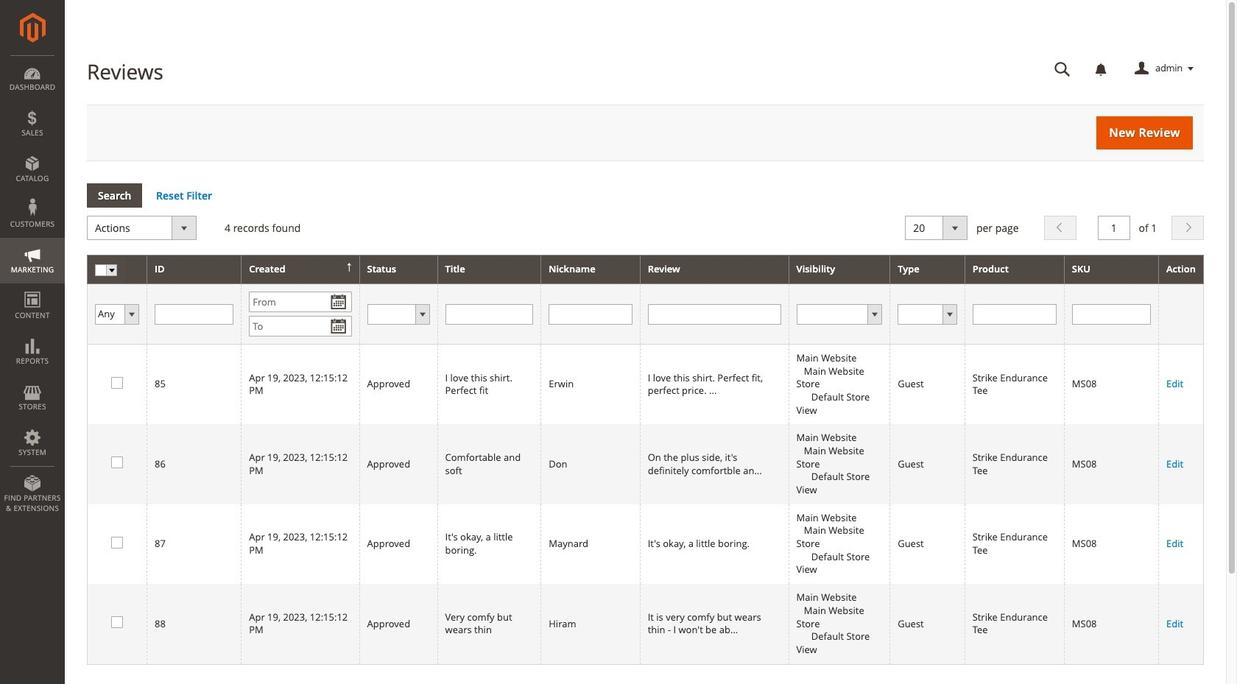 Task type: vqa. For each thing, say whether or not it's contained in the screenshot.
menu
no



Task type: locate. For each thing, give the bounding box(es) containing it.
To text field
[[249, 316, 352, 337]]

None text field
[[1045, 56, 1081, 82], [445, 304, 534, 325], [973, 304, 1057, 325], [1072, 304, 1151, 325], [1045, 56, 1081, 82], [445, 304, 534, 325], [973, 304, 1057, 325], [1072, 304, 1151, 325]]

None checkbox
[[111, 377, 121, 387], [111, 457, 121, 467], [111, 537, 121, 546], [111, 617, 121, 626], [111, 377, 121, 387], [111, 457, 121, 467], [111, 537, 121, 546], [111, 617, 121, 626]]

menu bar
[[0, 55, 65, 521]]

None text field
[[1098, 216, 1131, 240], [155, 304, 234, 325], [549, 304, 633, 325], [648, 304, 781, 325], [1098, 216, 1131, 240], [155, 304, 234, 325], [549, 304, 633, 325], [648, 304, 781, 325]]

magento admin panel image
[[20, 13, 45, 43]]



Task type: describe. For each thing, give the bounding box(es) containing it.
From text field
[[249, 292, 352, 312]]



